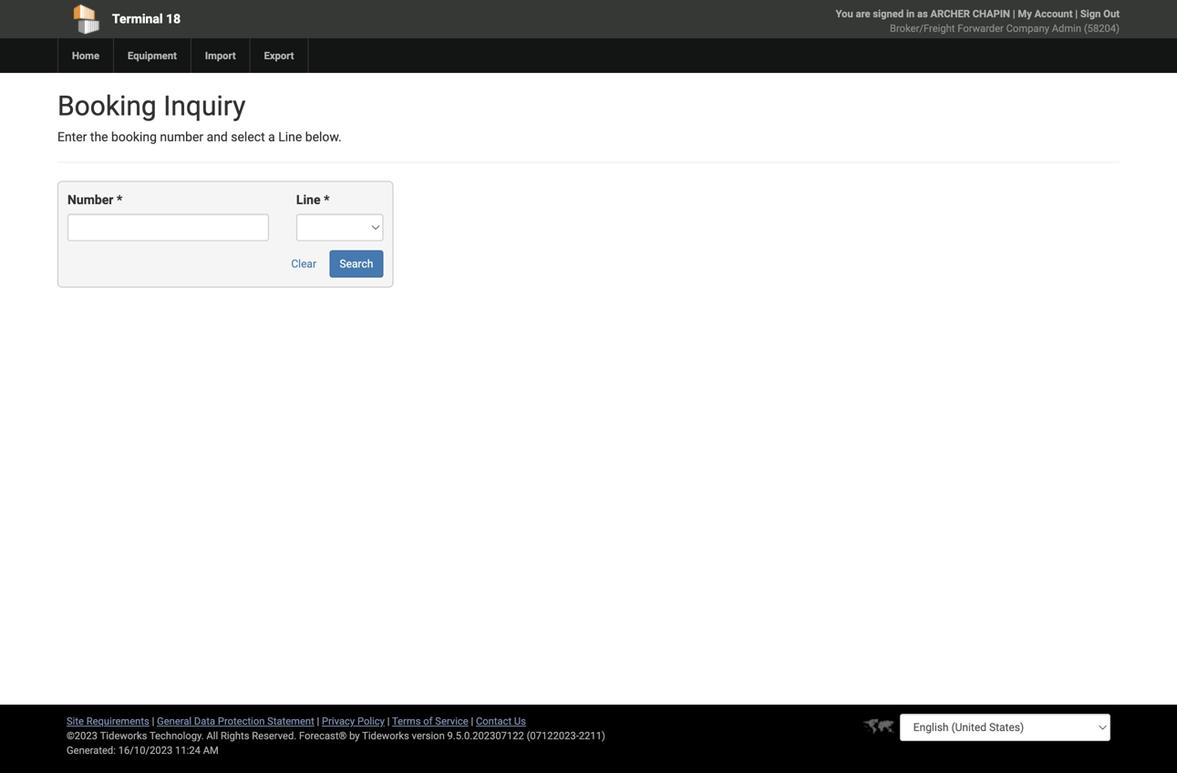 Task type: vqa. For each thing, say whether or not it's contained in the screenshot.
information on the right
no



Task type: locate. For each thing, give the bounding box(es) containing it.
* for number *
[[117, 192, 122, 207]]

booking
[[57, 90, 157, 122]]

number
[[67, 192, 113, 207]]

the
[[90, 129, 108, 145]]

line
[[278, 129, 302, 145], [296, 192, 321, 207]]

archer
[[930, 8, 970, 20]]

company
[[1006, 22, 1049, 34]]

privacy policy link
[[322, 715, 385, 727]]

admin
[[1052, 22, 1081, 34]]

enter
[[57, 129, 87, 145]]

requirements
[[86, 715, 149, 727]]

general data protection statement link
[[157, 715, 314, 727]]

(07122023-
[[527, 730, 579, 742]]

and
[[207, 129, 228, 145]]

|
[[1013, 8, 1015, 20], [1075, 8, 1078, 20], [152, 715, 154, 727], [317, 715, 319, 727], [387, 715, 390, 727], [471, 715, 473, 727]]

*
[[117, 192, 122, 207], [324, 192, 330, 207]]

0 vertical spatial line
[[278, 129, 302, 145]]

9.5.0.202307122
[[447, 730, 524, 742]]

export link
[[249, 38, 308, 73]]

0 horizontal spatial *
[[117, 192, 122, 207]]

by
[[349, 730, 360, 742]]

chapin
[[973, 8, 1010, 20]]

terminal 18
[[112, 11, 181, 26]]

in
[[906, 8, 915, 20]]

1 vertical spatial line
[[296, 192, 321, 207]]

booking
[[111, 129, 157, 145]]

my
[[1018, 8, 1032, 20]]

terminal
[[112, 11, 163, 26]]

a
[[268, 129, 275, 145]]

sign
[[1080, 8, 1101, 20]]

1 horizontal spatial *
[[324, 192, 330, 207]]

contact
[[476, 715, 512, 727]]

terminal 18 link
[[57, 0, 484, 38]]

search button
[[330, 250, 383, 278]]

terms of service link
[[392, 715, 468, 727]]

terms
[[392, 715, 421, 727]]

search
[[340, 257, 373, 270]]

technology.
[[149, 730, 204, 742]]

1 * from the left
[[117, 192, 122, 207]]

2 * from the left
[[324, 192, 330, 207]]

select
[[231, 129, 265, 145]]

sign out link
[[1080, 8, 1120, 20]]

line right a
[[278, 129, 302, 145]]

protection
[[218, 715, 265, 727]]

clear
[[291, 257, 316, 270]]

| left sign
[[1075, 8, 1078, 20]]

export
[[264, 50, 294, 62]]

contact us link
[[476, 715, 526, 727]]

* down the below.
[[324, 192, 330, 207]]

equipment link
[[113, 38, 190, 73]]

am
[[203, 744, 219, 756]]

| up "9.5.0.202307122"
[[471, 715, 473, 727]]

* right number on the left
[[117, 192, 122, 207]]

broker/freight
[[890, 22, 955, 34]]

* for line *
[[324, 192, 330, 207]]

line up clear on the left top of page
[[296, 192, 321, 207]]

| up the forecast®
[[317, 715, 319, 727]]

as
[[917, 8, 928, 20]]



Task type: describe. For each thing, give the bounding box(es) containing it.
general
[[157, 715, 192, 727]]

number
[[160, 129, 203, 145]]

rights
[[221, 730, 249, 742]]

©2023 tideworks
[[67, 730, 147, 742]]

tideworks
[[362, 730, 409, 742]]

statement
[[267, 715, 314, 727]]

| up tideworks on the left of page
[[387, 715, 390, 727]]

forwarder
[[957, 22, 1004, 34]]

site
[[67, 715, 84, 727]]

signed
[[873, 8, 904, 20]]

account
[[1034, 8, 1073, 20]]

number *
[[67, 192, 122, 207]]

below.
[[305, 129, 342, 145]]

booking inquiry enter the booking number and select a line below.
[[57, 90, 342, 145]]

are
[[856, 8, 870, 20]]

all
[[206, 730, 218, 742]]

of
[[423, 715, 433, 727]]

import link
[[190, 38, 249, 73]]

home link
[[57, 38, 113, 73]]

site requirements link
[[67, 715, 149, 727]]

reserved.
[[252, 730, 297, 742]]

line *
[[296, 192, 330, 207]]

my account link
[[1018, 8, 1073, 20]]

11:24
[[175, 744, 201, 756]]

version
[[412, 730, 445, 742]]

you
[[836, 8, 853, 20]]

line inside booking inquiry enter the booking number and select a line below.
[[278, 129, 302, 145]]

| left the general
[[152, 715, 154, 727]]

you are signed in as archer chapin | my account | sign out broker/freight forwarder company admin (58204)
[[836, 8, 1120, 34]]

generated:
[[67, 744, 116, 756]]

2211)
[[579, 730, 605, 742]]

16/10/2023
[[118, 744, 173, 756]]

equipment
[[128, 50, 177, 62]]

forecast®
[[299, 730, 347, 742]]

Number * text field
[[67, 214, 269, 241]]

(58204)
[[1084, 22, 1120, 34]]

us
[[514, 715, 526, 727]]

import
[[205, 50, 236, 62]]

clear button
[[281, 250, 326, 278]]

out
[[1103, 8, 1120, 20]]

18
[[166, 11, 181, 26]]

site requirements | general data protection statement | privacy policy | terms of service | contact us ©2023 tideworks technology. all rights reserved. forecast® by tideworks version 9.5.0.202307122 (07122023-2211) generated: 16/10/2023 11:24 am
[[67, 715, 605, 756]]

privacy
[[322, 715, 355, 727]]

inquiry
[[163, 90, 246, 122]]

service
[[435, 715, 468, 727]]

policy
[[357, 715, 385, 727]]

| left my on the top right of page
[[1013, 8, 1015, 20]]

data
[[194, 715, 215, 727]]

home
[[72, 50, 99, 62]]



